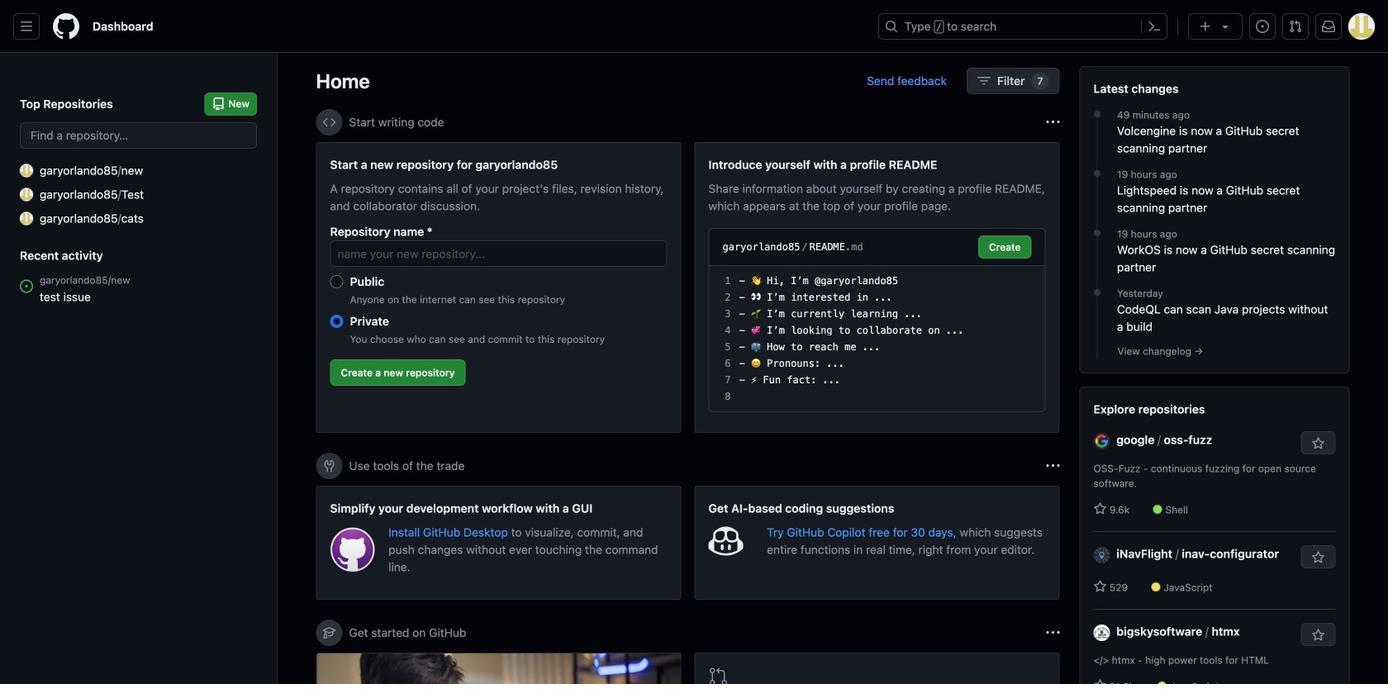 Task type: vqa. For each thing, say whether or not it's contained in the screenshot.
the '@bigskysoftware profile' icon Star this repository icon
yes



Task type: locate. For each thing, give the bounding box(es) containing it.
None submit
[[978, 236, 1032, 259]]

why am i seeing this? image
[[1047, 116, 1060, 129], [1047, 626, 1060, 640]]

2 vertical spatial star image
[[1094, 679, 1107, 684]]

0 vertical spatial dot fill image
[[1091, 167, 1104, 180]]

start a new repository element
[[316, 142, 681, 433]]

command palette image
[[1148, 20, 1161, 33]]

test image
[[20, 188, 33, 201]]

star this repository image
[[1312, 437, 1325, 450], [1312, 551, 1325, 564], [1312, 629, 1325, 642]]

@google profile image
[[1094, 433, 1110, 449]]

1 star this repository image from the top
[[1312, 437, 1325, 450]]

2 why am i seeing this? image from the top
[[1047, 626, 1060, 640]]

tools image
[[323, 459, 336, 473]]

notifications image
[[1322, 20, 1335, 33]]

triangle down image
[[1219, 20, 1232, 33]]

star image down '@bigskysoftware profile' icon
[[1094, 679, 1107, 684]]

star image for @google profile icon
[[1094, 502, 1107, 516]]

1 vertical spatial why am i seeing this? image
[[1047, 626, 1060, 640]]

1 why am i seeing this? image from the top
[[1047, 116, 1060, 129]]

what is github? element
[[316, 653, 681, 684]]

why am i seeing this? image for what is github? element
[[1047, 626, 1060, 640]]

0 vertical spatial star this repository image
[[1312, 437, 1325, 450]]

star image
[[1094, 502, 1107, 516], [1094, 580, 1107, 593], [1094, 679, 1107, 684]]

3 star image from the top
[[1094, 679, 1107, 684]]

3 star this repository image from the top
[[1312, 629, 1325, 642]]

star image for '@bigskysoftware profile' icon
[[1094, 679, 1107, 684]]

star image down @inavflight profile "icon" at bottom
[[1094, 580, 1107, 593]]

1 dot fill image from the top
[[1091, 107, 1104, 121]]

mortar board image
[[323, 626, 336, 640]]

0 vertical spatial star image
[[1094, 502, 1107, 516]]

2 star image from the top
[[1094, 580, 1107, 593]]

2 vertical spatial star this repository image
[[1312, 629, 1325, 642]]

0 vertical spatial why am i seeing this? image
[[1047, 116, 1060, 129]]

star image up @inavflight profile "icon" at bottom
[[1094, 502, 1107, 516]]

1 vertical spatial dot fill image
[[1091, 226, 1104, 240]]

dot fill image
[[1091, 167, 1104, 180], [1091, 286, 1104, 299]]

what is github? image
[[317, 654, 681, 684]]

@bigskysoftware profile image
[[1094, 625, 1110, 641]]

dot fill image
[[1091, 107, 1104, 121], [1091, 226, 1104, 240]]

issue opened image
[[1256, 20, 1269, 33]]

1 vertical spatial dot fill image
[[1091, 286, 1104, 299]]

1 vertical spatial star image
[[1094, 580, 1107, 593]]

0 vertical spatial dot fill image
[[1091, 107, 1104, 121]]

introduce yourself with a profile readme element
[[695, 142, 1060, 433]]

None radio
[[330, 275, 343, 288], [330, 315, 343, 328], [330, 275, 343, 288], [330, 315, 343, 328]]

homepage image
[[53, 13, 79, 40]]

1 star image from the top
[[1094, 502, 1107, 516]]

explore repositories navigation
[[1080, 387, 1350, 684]]

1 vertical spatial star this repository image
[[1312, 551, 1325, 564]]

why am i seeing this? image
[[1047, 459, 1060, 473]]



Task type: describe. For each thing, give the bounding box(es) containing it.
star this repository image for star icon corresponding to @google profile icon
[[1312, 437, 1325, 450]]

2 star this repository image from the top
[[1312, 551, 1325, 564]]

2 dot fill image from the top
[[1091, 226, 1104, 240]]

2 dot fill image from the top
[[1091, 286, 1104, 299]]

git pull request image
[[709, 667, 728, 684]]

plus image
[[1199, 20, 1212, 33]]

open issue image
[[20, 280, 33, 293]]

Top Repositories search field
[[20, 122, 257, 149]]

cats image
[[20, 212, 33, 225]]

star this repository image for star icon for '@bigskysoftware profile' icon
[[1312, 629, 1325, 642]]

1 dot fill image from the top
[[1091, 167, 1104, 180]]

code image
[[323, 116, 336, 129]]

simplify your development workflow with a gui element
[[316, 486, 681, 600]]

git pull request image
[[1289, 20, 1302, 33]]

filter image
[[978, 74, 991, 88]]

Find a repository… text field
[[20, 122, 257, 149]]

new image
[[20, 164, 33, 177]]

name your new repository... text field
[[330, 240, 667, 267]]

why am i seeing this? image for the start a new repository element
[[1047, 116, 1060, 129]]

@inavflight profile image
[[1094, 547, 1110, 563]]

get ai-based coding suggestions element
[[695, 486, 1060, 600]]

none submit inside introduce yourself with a profile readme element
[[978, 236, 1032, 259]]

github desktop image
[[330, 527, 375, 572]]

explore element
[[1080, 66, 1350, 684]]



